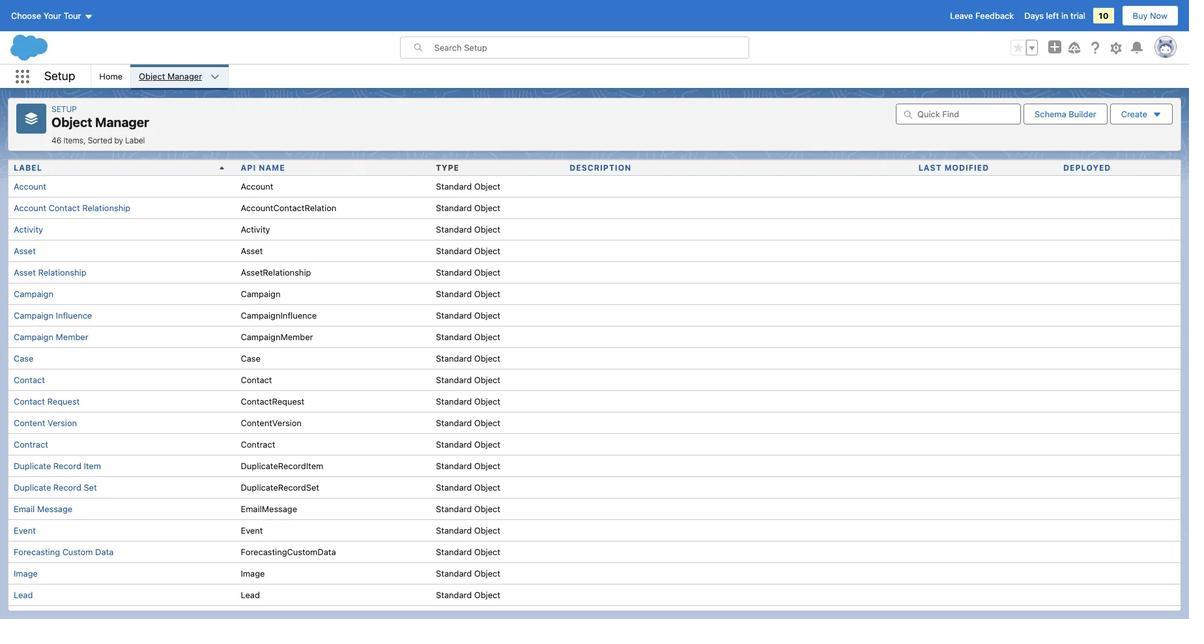 Task type: describe. For each thing, give the bounding box(es) containing it.
object for contract
[[474, 439, 501, 450]]

left
[[1047, 10, 1059, 21]]

schema builder
[[1035, 109, 1097, 119]]

1 contract from the left
[[14, 439, 48, 450]]

name
[[259, 163, 285, 173]]

standard for duplicaterecorditem
[[436, 461, 472, 471]]

standard object for contentversion
[[436, 418, 501, 428]]

standard for contentversion
[[436, 418, 472, 428]]

object for asset
[[474, 246, 501, 256]]

email
[[14, 504, 35, 514]]

description
[[570, 163, 632, 173]]

type
[[436, 163, 460, 173]]

account link
[[14, 181, 46, 192]]

account contact relationship link
[[14, 203, 131, 213]]

assetrelationship
[[241, 267, 311, 278]]

message
[[37, 504, 72, 514]]

standard for event
[[436, 525, 472, 536]]

standard object for campaign
[[436, 289, 501, 299]]

campaign for campaign link
[[14, 289, 53, 299]]

46
[[51, 136, 61, 145]]

schema
[[1035, 109, 1067, 119]]

2 image from the left
[[241, 568, 265, 579]]

object for duplicaterecordset
[[474, 482, 501, 493]]

in
[[1062, 10, 1069, 21]]

1 lead from the left
[[14, 590, 33, 600]]

duplicaterecordset
[[241, 482, 319, 493]]

2 event from the left
[[241, 525, 263, 536]]

object manager
[[139, 71, 202, 81]]

manager inside 'setup object manager 46 items, sorted by label'
[[95, 115, 149, 130]]

1 vertical spatial label
[[14, 163, 42, 173]]

standard object for activity
[[436, 224, 501, 235]]

contactrequest
[[241, 396, 305, 407]]

10
[[1099, 10, 1109, 21]]

leave feedback
[[951, 10, 1014, 21]]

campaign member
[[14, 332, 88, 342]]

object for campaigninfluence
[[474, 310, 501, 321]]

object for campaign
[[474, 289, 501, 299]]

standard object for case
[[436, 353, 501, 364]]

api name link
[[241, 163, 285, 173]]

standard object for contract
[[436, 439, 501, 450]]

standard for contract
[[436, 439, 472, 450]]

emailmessage
[[241, 504, 297, 514]]

account for account contact relationship
[[14, 203, 46, 213]]

standard for case
[[436, 353, 472, 364]]

standard object for contact
[[436, 375, 501, 385]]

standard for activity
[[436, 224, 472, 235]]

event link
[[14, 525, 36, 536]]

deployed
[[1064, 163, 1112, 173]]

duplicaterecorditem
[[241, 461, 324, 471]]

email message
[[14, 504, 72, 514]]

contact link
[[14, 375, 45, 385]]

campaign for campaign member
[[14, 332, 53, 342]]

2 contract from the left
[[241, 439, 275, 450]]

object for contentversion
[[474, 418, 501, 428]]

set
[[84, 482, 97, 493]]

duplicate for duplicate record set
[[14, 482, 51, 493]]

record for set
[[53, 482, 81, 493]]

1 horizontal spatial manager
[[168, 71, 202, 81]]

standard for campaignmember
[[436, 332, 472, 342]]

object for event
[[474, 525, 501, 536]]

asset relationship link
[[14, 267, 86, 278]]

object for accountcontactrelation
[[474, 203, 501, 213]]

standard object for contactrequest
[[436, 396, 501, 407]]

your
[[43, 10, 61, 21]]

member
[[56, 332, 88, 342]]

image link
[[14, 568, 38, 579]]

standard for campaigninfluence
[[436, 310, 472, 321]]

now
[[1151, 10, 1168, 21]]

standard for asset
[[436, 246, 472, 256]]

choose your tour button
[[10, 5, 94, 26]]

setup link
[[51, 104, 77, 114]]

standard object for lead
[[436, 590, 501, 600]]

activity link
[[14, 224, 43, 235]]

duplicate record set
[[14, 482, 97, 493]]

duplicate record item link
[[14, 461, 101, 471]]

campaign member link
[[14, 332, 88, 342]]

influence
[[56, 310, 92, 321]]

standard for campaign
[[436, 289, 472, 299]]

object inside 'setup object manager 46 items, sorted by label'
[[51, 115, 92, 130]]

campaigninfluence
[[241, 310, 317, 321]]

buy
[[1133, 10, 1148, 21]]

forecasting custom data
[[14, 547, 114, 557]]

accountcontactrelation
[[241, 203, 337, 213]]

campaign down the "assetrelationship"
[[241, 289, 281, 299]]

object for lead
[[474, 590, 501, 600]]

asset for asset link
[[14, 246, 36, 256]]

object for contactrequest
[[474, 396, 501, 407]]

asset relationship
[[14, 267, 86, 278]]

days
[[1025, 10, 1044, 21]]

buy now
[[1133, 10, 1168, 21]]

2 lead from the left
[[241, 590, 260, 600]]

leave
[[951, 10, 973, 21]]

standard object for image
[[436, 568, 501, 579]]

contract link
[[14, 439, 48, 450]]

contact request link
[[14, 396, 80, 407]]

last modified
[[919, 163, 990, 173]]

leave feedback link
[[951, 10, 1014, 21]]

asset link
[[14, 246, 36, 256]]

standard object for emailmessage
[[436, 504, 501, 514]]

standard for duplicaterecordset
[[436, 482, 472, 493]]

forecastingcustomdata
[[241, 547, 336, 557]]

api
[[241, 163, 256, 173]]

create button
[[1111, 104, 1173, 125]]

last
[[919, 163, 942, 173]]

2 activity from the left
[[241, 224, 270, 235]]

campaignmember
[[241, 332, 313, 342]]



Task type: locate. For each thing, give the bounding box(es) containing it.
19 standard object from the top
[[436, 568, 501, 579]]

forecasting custom data link
[[14, 547, 114, 557]]

choose your tour
[[11, 10, 81, 21]]

deployed link
[[1064, 163, 1112, 173]]

label right by
[[125, 136, 145, 145]]

duplicate up email
[[14, 482, 51, 493]]

0 horizontal spatial label
[[14, 163, 42, 173]]

20 standard from the top
[[436, 590, 472, 600]]

0 vertical spatial manager
[[168, 71, 202, 81]]

standard object for campaigninfluence
[[436, 310, 501, 321]]

2 duplicate from the top
[[14, 482, 51, 493]]

1 record from the top
[[53, 461, 81, 471]]

asset down activity 'link'
[[14, 246, 36, 256]]

duplicate
[[14, 461, 51, 471], [14, 482, 51, 493]]

account for account link
[[14, 181, 46, 192]]

object
[[139, 71, 165, 81], [51, 115, 92, 130], [474, 181, 501, 192], [474, 203, 501, 213], [474, 224, 501, 235], [474, 246, 501, 256], [474, 267, 501, 278], [474, 289, 501, 299], [474, 310, 501, 321], [474, 332, 501, 342], [474, 353, 501, 364], [474, 375, 501, 385], [474, 396, 501, 407], [474, 418, 501, 428], [474, 439, 501, 450], [474, 461, 501, 471], [474, 482, 501, 493], [474, 504, 501, 514], [474, 525, 501, 536], [474, 547, 501, 557], [474, 568, 501, 579], [474, 590, 501, 600]]

case link
[[14, 353, 34, 364]]

2 record from the top
[[53, 482, 81, 493]]

9 standard from the top
[[436, 353, 472, 364]]

record up duplicate record set link
[[53, 461, 81, 471]]

1 vertical spatial record
[[53, 482, 81, 493]]

label
[[125, 136, 145, 145], [14, 163, 42, 173]]

record for item
[[53, 461, 81, 471]]

standard for emailmessage
[[436, 504, 472, 514]]

case down campaignmember
[[241, 353, 261, 364]]

lead
[[14, 590, 33, 600], [241, 590, 260, 600]]

setup up 46
[[51, 104, 77, 114]]

object for image
[[474, 568, 501, 579]]

11 standard object from the top
[[436, 396, 501, 407]]

lead down "image" link
[[14, 590, 33, 600]]

1 horizontal spatial image
[[241, 568, 265, 579]]

standard for forecastingcustomdata
[[436, 547, 472, 557]]

1 image from the left
[[14, 568, 38, 579]]

1 horizontal spatial case
[[241, 353, 261, 364]]

activity up asset link
[[14, 224, 43, 235]]

account down label link
[[14, 181, 46, 192]]

campaign
[[14, 289, 53, 299], [241, 289, 281, 299], [14, 310, 53, 321], [14, 332, 53, 342]]

object for forecastingcustomdata
[[474, 547, 501, 557]]

lead link
[[14, 590, 33, 600]]

setup for setup
[[44, 69, 75, 83]]

17 standard from the top
[[436, 525, 472, 536]]

13 standard object from the top
[[436, 439, 501, 450]]

1 activity from the left
[[14, 224, 43, 235]]

description link
[[570, 163, 632, 173]]

modified
[[945, 163, 990, 173]]

case up 'contact' link
[[14, 353, 34, 364]]

1 standard object from the top
[[436, 181, 501, 192]]

record
[[53, 461, 81, 471], [53, 482, 81, 493]]

custom
[[62, 547, 93, 557]]

0 vertical spatial relationship
[[82, 203, 131, 213]]

standard
[[436, 181, 472, 192], [436, 203, 472, 213], [436, 224, 472, 235], [436, 246, 472, 256], [436, 267, 472, 278], [436, 289, 472, 299], [436, 310, 472, 321], [436, 332, 472, 342], [436, 353, 472, 364], [436, 375, 472, 385], [436, 396, 472, 407], [436, 418, 472, 428], [436, 439, 472, 450], [436, 461, 472, 471], [436, 482, 472, 493], [436, 504, 472, 514], [436, 525, 472, 536], [436, 547, 472, 557], [436, 568, 472, 579], [436, 590, 472, 600]]

campaign down campaign link
[[14, 310, 53, 321]]

3 standard from the top
[[436, 224, 472, 235]]

image up lead link
[[14, 568, 38, 579]]

feedback
[[976, 10, 1014, 21]]

asset down asset link
[[14, 267, 36, 278]]

email message link
[[14, 504, 72, 514]]

standard for account
[[436, 181, 472, 192]]

10 standard object from the top
[[436, 375, 501, 385]]

contact
[[49, 203, 80, 213], [14, 375, 45, 385], [241, 375, 272, 385], [14, 396, 45, 407]]

2 standard from the top
[[436, 203, 472, 213]]

6 standard object from the top
[[436, 289, 501, 299]]

1 standard from the top
[[436, 181, 472, 192]]

1 vertical spatial duplicate
[[14, 482, 51, 493]]

18 standard from the top
[[436, 547, 472, 557]]

1 vertical spatial manager
[[95, 115, 149, 130]]

sorted
[[88, 136, 112, 145]]

content version link
[[14, 418, 77, 428]]

8 standard object from the top
[[436, 332, 501, 342]]

7 standard from the top
[[436, 310, 472, 321]]

4 standard object from the top
[[436, 246, 501, 256]]

actions element
[[1163, 160, 1181, 175]]

20 standard object from the top
[[436, 590, 501, 600]]

8 standard from the top
[[436, 332, 472, 342]]

14 standard object from the top
[[436, 461, 501, 471]]

setup object manager 46 items, sorted by label
[[51, 104, 156, 145]]

contract down "contentversion"
[[241, 439, 275, 450]]

1 event from the left
[[14, 525, 36, 536]]

1 horizontal spatial label
[[125, 136, 145, 145]]

content
[[14, 418, 45, 428]]

home link
[[91, 65, 130, 88]]

object for assetrelationship
[[474, 267, 501, 278]]

asset for asset relationship
[[14, 267, 36, 278]]

0 horizontal spatial case
[[14, 353, 34, 364]]

5 standard from the top
[[436, 267, 472, 278]]

object for account
[[474, 181, 501, 192]]

contract down content
[[14, 439, 48, 450]]

account
[[14, 181, 46, 192], [241, 181, 273, 192], [14, 203, 46, 213]]

campaign for campaign influence
[[14, 310, 53, 321]]

0 horizontal spatial activity
[[14, 224, 43, 235]]

campaign up 'case' 'link'
[[14, 332, 53, 342]]

1 horizontal spatial activity
[[241, 224, 270, 235]]

6 standard from the top
[[436, 289, 472, 299]]

1 horizontal spatial lead
[[241, 590, 260, 600]]

data
[[95, 547, 114, 557]]

17 standard object from the top
[[436, 525, 501, 536]]

0 vertical spatial duplicate
[[14, 461, 51, 471]]

0 vertical spatial setup
[[44, 69, 75, 83]]

0 horizontal spatial contract
[[14, 439, 48, 450]]

16 standard from the top
[[436, 504, 472, 514]]

builder
[[1069, 109, 1097, 119]]

forecasting
[[14, 547, 60, 557]]

contentversion
[[241, 418, 302, 428]]

object for case
[[474, 353, 501, 364]]

11 standard from the top
[[436, 396, 472, 407]]

campaign influence link
[[14, 310, 92, 321]]

0 vertical spatial label
[[125, 136, 145, 145]]

event down email
[[14, 525, 36, 536]]

object for campaignmember
[[474, 332, 501, 342]]

duplicate down contract link
[[14, 461, 51, 471]]

record left set
[[53, 482, 81, 493]]

1 horizontal spatial event
[[241, 525, 263, 536]]

15 standard object from the top
[[436, 482, 501, 493]]

setup inside 'setup object manager 46 items, sorted by label'
[[51, 104, 77, 114]]

setup for setup object manager 46 items, sorted by label
[[51, 104, 77, 114]]

days left in trial
[[1025, 10, 1086, 21]]

standard object for duplicaterecorditem
[[436, 461, 501, 471]]

standard object for account
[[436, 181, 501, 192]]

0 vertical spatial record
[[53, 461, 81, 471]]

tour
[[64, 10, 81, 21]]

10 standard from the top
[[436, 375, 472, 385]]

campaign link
[[14, 289, 53, 299]]

duplicate for duplicate record item
[[14, 461, 51, 471]]

2 case from the left
[[241, 353, 261, 364]]

account down api name
[[241, 181, 273, 192]]

standard for image
[[436, 568, 472, 579]]

standard object for asset
[[436, 246, 501, 256]]

choose
[[11, 10, 41, 21]]

manager
[[168, 71, 202, 81], [95, 115, 149, 130]]

image
[[14, 568, 38, 579], [241, 568, 265, 579]]

12 standard object from the top
[[436, 418, 501, 428]]

standard object
[[436, 181, 501, 192], [436, 203, 501, 213], [436, 224, 501, 235], [436, 246, 501, 256], [436, 267, 501, 278], [436, 289, 501, 299], [436, 310, 501, 321], [436, 332, 501, 342], [436, 353, 501, 364], [436, 375, 501, 385], [436, 396, 501, 407], [436, 418, 501, 428], [436, 439, 501, 450], [436, 461, 501, 471], [436, 482, 501, 493], [436, 504, 501, 514], [436, 525, 501, 536], [436, 547, 501, 557], [436, 568, 501, 579], [436, 590, 501, 600]]

label up account link
[[14, 163, 42, 173]]

case
[[14, 353, 34, 364], [241, 353, 261, 364]]

standard for lead
[[436, 590, 472, 600]]

contact request
[[14, 396, 80, 407]]

standard for assetrelationship
[[436, 267, 472, 278]]

label inside 'setup object manager 46 items, sorted by label'
[[125, 136, 145, 145]]

event
[[14, 525, 36, 536], [241, 525, 263, 536]]

1 horizontal spatial contract
[[241, 439, 275, 450]]

Quick Find search field
[[896, 104, 1021, 125]]

0 horizontal spatial manager
[[95, 115, 149, 130]]

4 standard from the top
[[436, 246, 472, 256]]

13 standard from the top
[[436, 439, 472, 450]]

setup up setup link
[[44, 69, 75, 83]]

label link
[[14, 163, 42, 173]]

api name
[[241, 163, 285, 173]]

object for contact
[[474, 375, 501, 385]]

contract
[[14, 439, 48, 450], [241, 439, 275, 450]]

item
[[84, 461, 101, 471]]

0 horizontal spatial lead
[[14, 590, 33, 600]]

event down emailmessage
[[241, 525, 263, 536]]

2 standard object from the top
[[436, 203, 501, 213]]

standard object for assetrelationship
[[436, 267, 501, 278]]

0 horizontal spatial event
[[14, 525, 36, 536]]

group
[[1011, 40, 1038, 55]]

content version
[[14, 418, 77, 428]]

standard object for campaignmember
[[436, 332, 501, 342]]

create
[[1122, 109, 1148, 119]]

3 standard object from the top
[[436, 224, 501, 235]]

16 standard object from the top
[[436, 504, 501, 514]]

1 vertical spatial relationship
[[38, 267, 86, 278]]

request
[[47, 396, 80, 407]]

standard object for event
[[436, 525, 501, 536]]

account down account link
[[14, 203, 46, 213]]

standard for contact
[[436, 375, 472, 385]]

by
[[114, 136, 123, 145]]

version
[[48, 418, 77, 428]]

object for activity
[[474, 224, 501, 235]]

standard object for forecastingcustomdata
[[436, 547, 501, 557]]

0 horizontal spatial image
[[14, 568, 38, 579]]

type element
[[431, 160, 565, 175]]

1 vertical spatial setup
[[51, 104, 77, 114]]

campaign influence
[[14, 310, 92, 321]]

items,
[[64, 136, 86, 145]]

duplicate record item
[[14, 461, 101, 471]]

18 standard object from the top
[[436, 547, 501, 557]]

buy now button
[[1122, 5, 1179, 26]]

home
[[99, 71, 123, 81]]

1 duplicate from the top
[[14, 461, 51, 471]]

image down forecastingcustomdata
[[241, 568, 265, 579]]

15 standard from the top
[[436, 482, 472, 493]]

object manager link
[[131, 65, 210, 88]]

asset up the "assetrelationship"
[[241, 246, 263, 256]]

Search Setup text field
[[434, 37, 749, 58]]

9 standard object from the top
[[436, 353, 501, 364]]

object for duplicaterecorditem
[[474, 461, 501, 471]]

schema builder button
[[1024, 104, 1108, 125]]

7 standard object from the top
[[436, 310, 501, 321]]

account contact relationship
[[14, 203, 131, 213]]

trial
[[1071, 10, 1086, 21]]

19 standard from the top
[[436, 568, 472, 579]]

campaign down the asset relationship link
[[14, 289, 53, 299]]

lead down forecastingcustomdata
[[241, 590, 260, 600]]

standard for accountcontactrelation
[[436, 203, 472, 213]]

last modified link
[[919, 163, 990, 173]]

5 standard object from the top
[[436, 267, 501, 278]]

object for emailmessage
[[474, 504, 501, 514]]

standard for contactrequest
[[436, 396, 472, 407]]

14 standard from the top
[[436, 461, 472, 471]]

relationship
[[82, 203, 131, 213], [38, 267, 86, 278]]

standard object for duplicaterecordset
[[436, 482, 501, 493]]

standard object for accountcontactrelation
[[436, 203, 501, 213]]

activity down accountcontactrelation
[[241, 224, 270, 235]]

12 standard from the top
[[436, 418, 472, 428]]

1 case from the left
[[14, 353, 34, 364]]

duplicate record set link
[[14, 482, 97, 493]]

setup
[[44, 69, 75, 83], [51, 104, 77, 114]]



Task type: vqa. For each thing, say whether or not it's contained in the screenshot.
1st Name: from the bottom of the page
no



